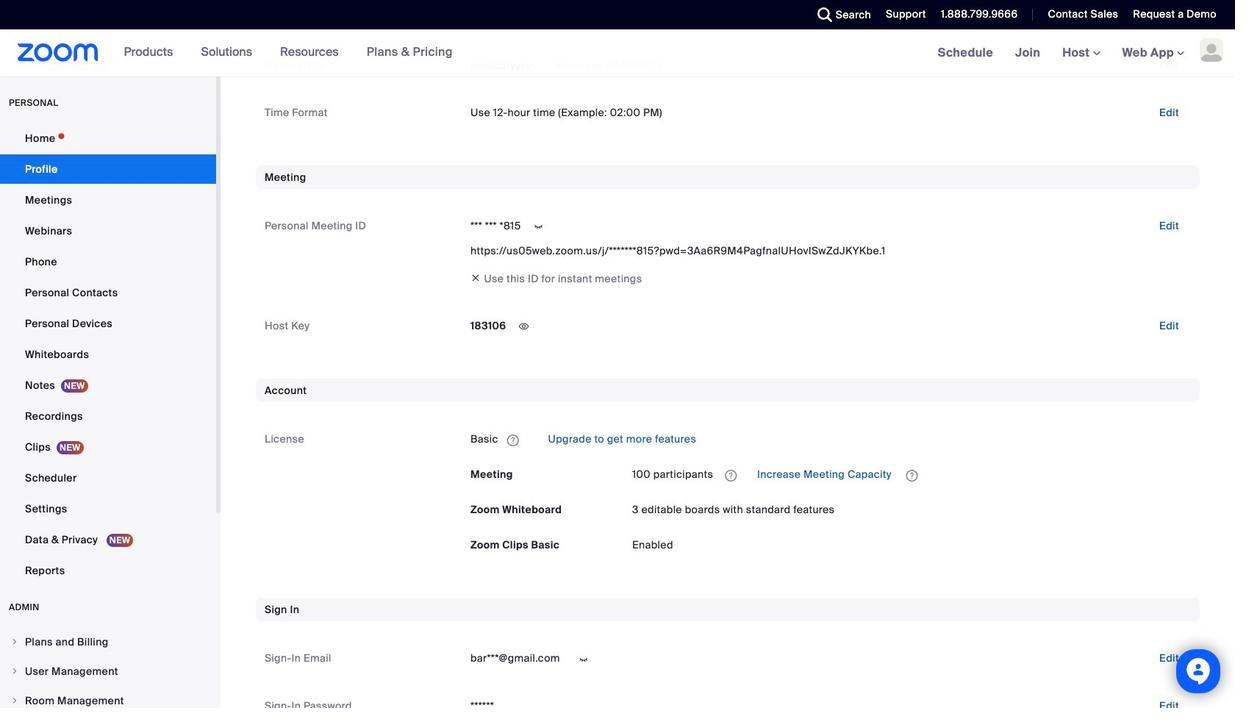 Task type: vqa. For each thing, say whether or not it's contained in the screenshot.
Date Range Picker Start field
no



Task type: locate. For each thing, give the bounding box(es) containing it.
right image
[[10, 638, 19, 646], [10, 667, 19, 676], [10, 696, 19, 705]]

meetings navigation
[[927, 29, 1235, 77]]

show personal meeting id image
[[527, 220, 551, 233]]

learn more about your license type image
[[506, 435, 521, 445]]

2 right image from the top
[[10, 667, 19, 676]]

0 vertical spatial right image
[[10, 638, 19, 646]]

1 vertical spatial right image
[[10, 667, 19, 676]]

application
[[471, 428, 1191, 451]]

2 vertical spatial menu item
[[0, 687, 216, 708]]

admin menu menu
[[0, 628, 216, 708]]

2 menu item from the top
[[0, 657, 216, 685]]

banner
[[0, 29, 1235, 77]]

menu item
[[0, 628, 216, 656], [0, 657, 216, 685], [0, 687, 216, 708]]

product information navigation
[[98, 29, 464, 76]]

2 vertical spatial right image
[[10, 696, 19, 705]]

profile picture image
[[1200, 38, 1224, 62]]

personal menu menu
[[0, 124, 216, 587]]

1 vertical spatial menu item
[[0, 657, 216, 685]]

0 vertical spatial menu item
[[0, 628, 216, 656]]



Task type: describe. For each thing, give the bounding box(es) containing it.
zoom logo image
[[18, 43, 98, 62]]

1 right image from the top
[[10, 638, 19, 646]]

1 menu item from the top
[[0, 628, 216, 656]]

3 menu item from the top
[[0, 687, 216, 708]]

3 right image from the top
[[10, 696, 19, 705]]

hide host key image
[[512, 320, 536, 333]]



